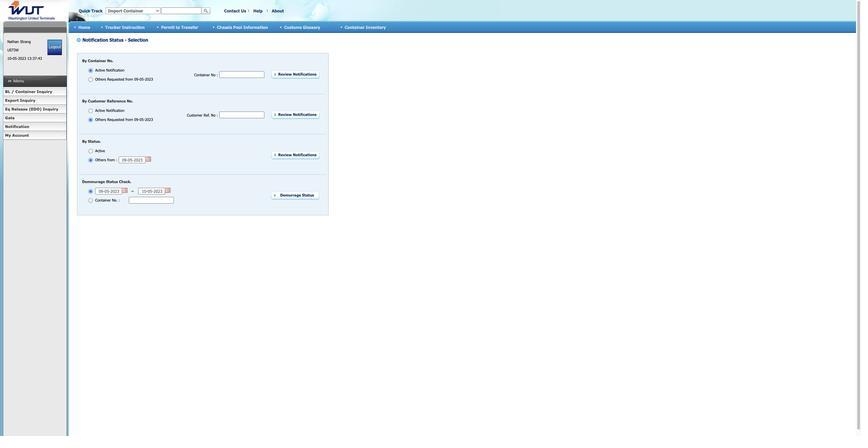 Task type: locate. For each thing, give the bounding box(es) containing it.
inquiry for container
[[37, 90, 52, 94]]

inquiry
[[37, 90, 52, 94], [20, 98, 35, 103], [43, 107, 58, 111]]

my
[[5, 133, 11, 138]]

0 horizontal spatial container
[[15, 90, 36, 94]]

help link
[[253, 8, 263, 13]]

login image
[[48, 40, 62, 55]]

permit
[[161, 25, 175, 29]]

None text field
[[161, 7, 202, 14]]

pool
[[233, 25, 242, 29]]

10-
[[7, 56, 13, 61]]

glossary
[[303, 25, 320, 29]]

gate
[[5, 116, 15, 120]]

0 vertical spatial inquiry
[[37, 90, 52, 94]]

chassis pool information
[[217, 25, 268, 29]]

chassis
[[217, 25, 232, 29]]

0 vertical spatial container
[[345, 25, 365, 29]]

about link
[[272, 8, 284, 13]]

inquiry down "bl / container inquiry" on the top left
[[20, 98, 35, 103]]

export
[[5, 98, 19, 103]]

container up export inquiry at the top of page
[[15, 90, 36, 94]]

notification
[[5, 125, 29, 129]]

1 vertical spatial container
[[15, 90, 36, 94]]

to
[[176, 25, 180, 29]]

13:37:43
[[27, 56, 42, 61]]

1 vertical spatial inquiry
[[20, 98, 35, 103]]

container left inventory
[[345, 25, 365, 29]]

container
[[345, 25, 365, 29], [15, 90, 36, 94]]

eq release (edo) inquiry
[[5, 107, 58, 111]]

ustiw
[[7, 48, 19, 52]]

information
[[243, 25, 268, 29]]

customs
[[284, 25, 302, 29]]

eq
[[5, 107, 10, 111]]

us
[[241, 8, 246, 13]]

1 horizontal spatial container
[[345, 25, 365, 29]]

2 vertical spatial inquiry
[[43, 107, 58, 111]]

inquiry right (edo)
[[43, 107, 58, 111]]

inquiry up export inquiry link
[[37, 90, 52, 94]]

/
[[11, 90, 14, 94]]



Task type: describe. For each thing, give the bounding box(es) containing it.
permit to transfer
[[161, 25, 198, 29]]

2023
[[18, 56, 26, 61]]

track
[[91, 8, 103, 13]]

contact
[[224, 8, 240, 13]]

my account
[[5, 133, 29, 138]]

(edo)
[[29, 107, 42, 111]]

quick
[[79, 8, 90, 13]]

05-
[[13, 56, 18, 61]]

inventory
[[366, 25, 386, 29]]

home
[[78, 25, 90, 29]]

quick track
[[79, 8, 103, 13]]

my account link
[[3, 131, 67, 140]]

bl / container inquiry
[[5, 90, 52, 94]]

nathan strang
[[7, 39, 31, 44]]

inquiry for (edo)
[[43, 107, 58, 111]]

10-05-2023 13:37:43
[[7, 56, 42, 61]]

transfer
[[181, 25, 198, 29]]

about
[[272, 8, 284, 13]]

gate link
[[3, 114, 67, 122]]

help
[[253, 8, 263, 13]]

export inquiry
[[5, 98, 35, 103]]

export inquiry link
[[3, 96, 67, 105]]

notification link
[[3, 122, 67, 131]]

trucker
[[105, 25, 121, 29]]

strang
[[20, 39, 31, 44]]

instruction
[[122, 25, 145, 29]]

bl / container inquiry link
[[3, 87, 67, 96]]

customs glossary
[[284, 25, 320, 29]]

eq release (edo) inquiry link
[[3, 105, 67, 114]]

release
[[11, 107, 28, 111]]

account
[[12, 133, 29, 138]]

contact us
[[224, 8, 246, 13]]

contact us link
[[224, 8, 246, 13]]

container inventory
[[345, 25, 386, 29]]

trucker instruction
[[105, 25, 145, 29]]

nathan
[[7, 39, 19, 44]]

bl
[[5, 90, 10, 94]]



Task type: vqa. For each thing, say whether or not it's contained in the screenshot.
'17:00:43'
no



